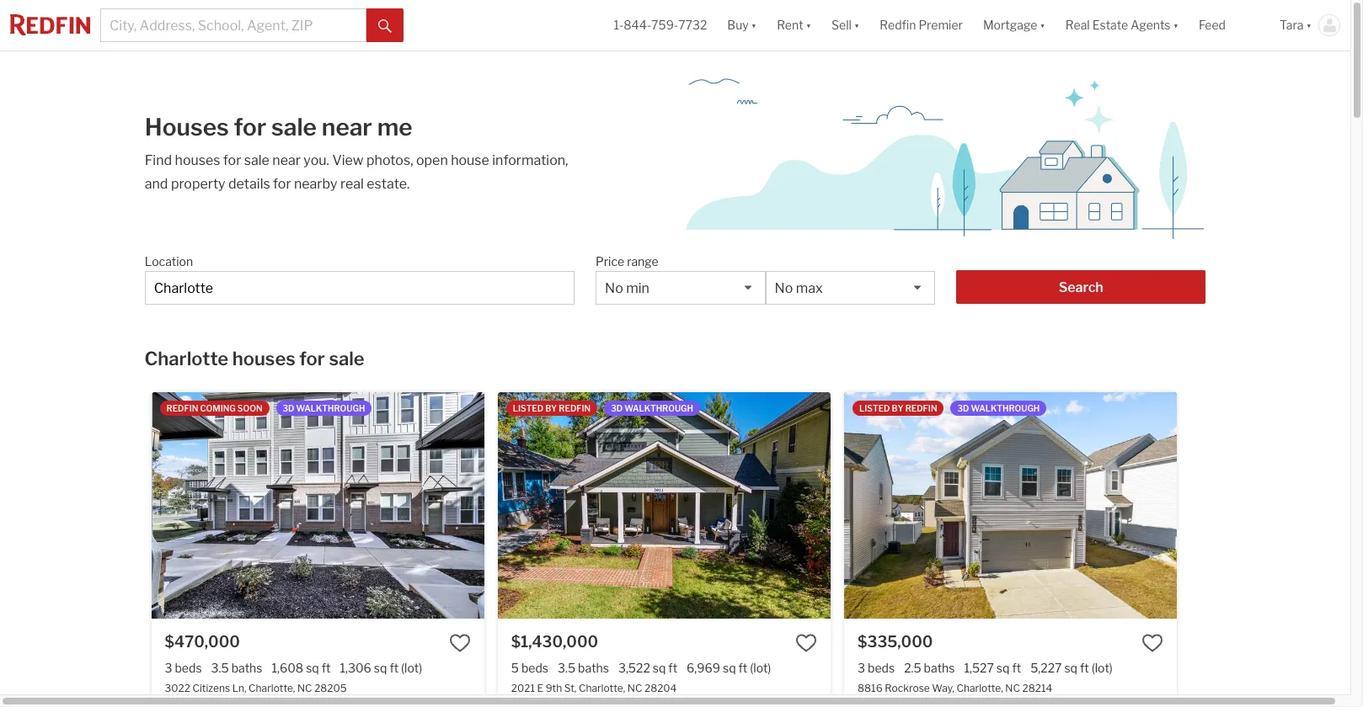 Task type: describe. For each thing, give the bounding box(es) containing it.
mortgage ▾
[[983, 18, 1045, 32]]

1-844-759-7732
[[614, 18, 707, 32]]

8816 rockrose way, charlotte, nc 28214
[[858, 682, 1053, 695]]

3 for $470,000
[[165, 661, 172, 675]]

baths for $470,000
[[231, 661, 262, 675]]

view photos, open house information, and property details for nearby real estate.
[[145, 153, 568, 192]]

ft for 5,227 sq ft (lot)
[[1080, 661, 1089, 675]]

redfin coming soon
[[166, 404, 262, 414]]

sq for 1,527
[[997, 661, 1010, 675]]

1 photo of 2021 e 9th st, charlotte, nc 28204 image from the left
[[498, 393, 831, 619]]

favorite button image for $1,430,000
[[795, 633, 817, 654]]

charlotte houses for sale
[[145, 348, 365, 370]]

▾ for mortgage ▾
[[1040, 18, 1045, 32]]

estate
[[1093, 18, 1128, 32]]

premier
[[919, 18, 963, 32]]

8816
[[858, 682, 883, 695]]

buy
[[727, 18, 749, 32]]

sq for 6,969
[[723, 661, 736, 675]]

beds for $470,000
[[175, 661, 202, 675]]

charlotte, for $470,000
[[249, 682, 295, 695]]

photos,
[[366, 153, 413, 169]]

submit search image
[[378, 19, 392, 33]]

1,306 sq ft (lot)
[[340, 661, 422, 675]]

price range
[[596, 254, 659, 269]]

real estate agents ▾ button
[[1056, 0, 1189, 51]]

2 charlotte, from the left
[[579, 682, 625, 695]]

e
[[537, 682, 544, 695]]

max
[[796, 281, 823, 297]]

▾ for tara ▾
[[1306, 18, 1312, 32]]

2.5 baths
[[904, 661, 955, 675]]

3.5 for $470,000
[[211, 661, 229, 675]]

houses for find
[[175, 153, 220, 169]]

2.5
[[904, 661, 921, 675]]

redfin for $1,430,000
[[559, 404, 591, 414]]

real
[[340, 176, 364, 192]]

location
[[145, 254, 193, 269]]

28214
[[1022, 682, 1053, 695]]

ft for 1,608 sq ft
[[322, 661, 331, 675]]

rockrose
[[885, 682, 930, 695]]

redfin premier button
[[870, 0, 973, 51]]

sale for charlotte houses for sale
[[329, 348, 365, 370]]

house
[[451, 153, 489, 169]]

▾ for buy ▾
[[751, 18, 757, 32]]

1,306
[[340, 661, 371, 675]]

min
[[626, 281, 649, 297]]

favorite button checkbox
[[449, 633, 471, 654]]

open
[[416, 153, 448, 169]]

no max
[[775, 281, 823, 297]]

28204
[[645, 682, 677, 695]]

citizens
[[192, 682, 230, 695]]

2021 e 9th st, charlotte, nc 28204
[[511, 682, 677, 695]]

favorite button image for $470,000
[[449, 633, 471, 654]]

1 redfin from the left
[[166, 404, 198, 414]]

beds for $1,430,000
[[521, 661, 549, 675]]

charlotte, for $335,000
[[957, 682, 1003, 695]]

buy ▾ button
[[717, 0, 767, 51]]

rent ▾ button
[[767, 0, 822, 51]]

estate.
[[367, 176, 410, 192]]

sell ▾
[[832, 18, 860, 32]]

3 for $335,000
[[858, 661, 865, 675]]

6,969 sq ft (lot)
[[687, 661, 771, 675]]

sq for 5,227
[[1065, 661, 1078, 675]]

5,227
[[1031, 661, 1062, 675]]

3.5 baths for $1,430,000
[[558, 661, 609, 675]]

2021
[[511, 682, 535, 695]]

ft for 1,306 sq ft (lot)
[[390, 661, 399, 675]]

sq for 3,522
[[653, 661, 666, 675]]

1-
[[614, 18, 624, 32]]

3 beds for $470,000
[[165, 661, 202, 675]]

sell
[[832, 18, 852, 32]]

nearby
[[294, 176, 338, 192]]

range
[[627, 254, 659, 269]]

by for $335,000
[[892, 404, 904, 414]]

tara ▾
[[1280, 18, 1312, 32]]

844-
[[624, 18, 651, 32]]

3d for $1,430,000
[[611, 404, 623, 414]]

real estate agents ▾ link
[[1066, 0, 1179, 51]]

redfin premier
[[880, 18, 963, 32]]

$470,000
[[165, 633, 240, 651]]

sell ▾ button
[[832, 0, 860, 51]]

property
[[171, 176, 225, 192]]

28205
[[314, 682, 347, 695]]

$1,430,000
[[511, 633, 598, 651]]

mortgage ▾ button
[[983, 0, 1045, 51]]

1 photo of 8816 rockrose way, charlotte, nc 28214 image from the left
[[844, 393, 1177, 619]]

walkthrough for $1,430,000
[[625, 404, 693, 414]]

favorite button image for $335,000
[[1142, 633, 1164, 654]]

st,
[[564, 682, 577, 695]]

1 horizontal spatial sale
[[271, 113, 317, 142]]

feed
[[1199, 18, 1226, 32]]

2 nc from the left
[[628, 682, 642, 695]]

1,527
[[964, 661, 994, 675]]

(lot) for $335,000
[[1092, 661, 1113, 675]]

$335,000
[[858, 633, 933, 651]]

5,227 sq ft (lot)
[[1031, 661, 1113, 675]]

houses for charlotte
[[232, 348, 296, 370]]

houses for sale near me
[[145, 113, 413, 142]]

and
[[145, 176, 168, 192]]

3,522
[[618, 661, 650, 675]]

5
[[511, 661, 519, 675]]

walkthrough for $470,000
[[296, 404, 365, 414]]

search button
[[957, 270, 1206, 304]]

2 photo of 8816 rockrose way, charlotte, nc 28214 image from the left
[[1177, 393, 1363, 619]]

way,
[[932, 682, 955, 695]]

you.
[[304, 153, 329, 169]]

soon
[[237, 404, 262, 414]]

real
[[1066, 18, 1090, 32]]



Task type: vqa. For each thing, say whether or not it's contained in the screenshot.
HAVE
no



Task type: locate. For each thing, give the bounding box(es) containing it.
0 horizontal spatial 3d walkthrough
[[283, 404, 365, 414]]

ft right 1,306
[[390, 661, 399, 675]]

3d walkthrough for $335,000
[[958, 404, 1040, 414]]

1 favorite button checkbox from the left
[[795, 633, 817, 654]]

photo of 2021 e 9th st, charlotte, nc 28204 image
[[498, 393, 831, 619], [831, 393, 1164, 619]]

2 horizontal spatial (lot)
[[1092, 661, 1113, 675]]

3 beds for $335,000
[[858, 661, 895, 675]]

1 horizontal spatial 3.5 baths
[[558, 661, 609, 675]]

3,522 sq ft
[[618, 661, 678, 675]]

ft right 6,969
[[739, 661, 748, 675]]

2 horizontal spatial sale
[[329, 348, 365, 370]]

4 ▾ from the left
[[1040, 18, 1045, 32]]

beds right the 5
[[521, 661, 549, 675]]

(lot)
[[401, 661, 422, 675], [750, 661, 771, 675], [1092, 661, 1113, 675]]

3d walkthrough
[[283, 404, 365, 414], [611, 404, 693, 414], [958, 404, 1040, 414]]

near
[[322, 113, 372, 142], [272, 153, 301, 169]]

3d for $335,000
[[958, 404, 969, 414]]

3 beds from the left
[[868, 661, 895, 675]]

5 sq from the left
[[997, 661, 1010, 675]]

▾ right agents
[[1173, 18, 1179, 32]]

1 sq from the left
[[306, 661, 319, 675]]

for inside view photos, open house information, and property details for nearby real estate.
[[273, 176, 291, 192]]

1 charlotte, from the left
[[249, 682, 295, 695]]

sq right 1,527
[[997, 661, 1010, 675]]

walkthrough
[[296, 404, 365, 414], [625, 404, 693, 414], [971, 404, 1040, 414]]

2 beds from the left
[[521, 661, 549, 675]]

▾ right mortgage
[[1040, 18, 1045, 32]]

3 up the 8816
[[858, 661, 865, 675]]

1 horizontal spatial favorite button image
[[795, 633, 817, 654]]

tara
[[1280, 18, 1304, 32]]

beds up the 3022
[[175, 661, 202, 675]]

3 ▾ from the left
[[854, 18, 860, 32]]

2 redfin from the left
[[559, 404, 591, 414]]

▾ right rent
[[806, 18, 811, 32]]

sq up 28204
[[653, 661, 666, 675]]

1 horizontal spatial favorite button checkbox
[[1142, 633, 1164, 654]]

1 horizontal spatial 3d walkthrough
[[611, 404, 693, 414]]

6 sq from the left
[[1065, 661, 1078, 675]]

listed by redfin
[[513, 404, 591, 414], [859, 404, 937, 414]]

price
[[596, 254, 624, 269]]

ft up 28205
[[322, 661, 331, 675]]

2 horizontal spatial walkthrough
[[971, 404, 1040, 414]]

real estate agents ▾
[[1066, 18, 1179, 32]]

favorite button checkbox
[[795, 633, 817, 654], [1142, 633, 1164, 654]]

2 horizontal spatial redfin
[[905, 404, 937, 414]]

2 photo of 2021 e 9th st, charlotte, nc 28204 image from the left
[[831, 393, 1164, 619]]

0 horizontal spatial 3d
[[283, 404, 294, 414]]

3022 citizens ln, charlotte, nc 28205
[[165, 682, 347, 695]]

0 horizontal spatial favorite button checkbox
[[795, 633, 817, 654]]

1-844-759-7732 link
[[614, 18, 707, 32]]

redfin for $335,000
[[905, 404, 937, 414]]

1 baths from the left
[[231, 661, 262, 675]]

(lot) for $1,430,000
[[750, 661, 771, 675]]

beds for $335,000
[[868, 661, 895, 675]]

2 photo of 3022 citizens ln, charlotte, nc 28205 image from the left
[[484, 393, 817, 619]]

nc left the 28214 at the right of page
[[1005, 682, 1020, 695]]

0 horizontal spatial houses
[[175, 153, 220, 169]]

3d walkthrough for $1,430,000
[[611, 404, 693, 414]]

6 ft from the left
[[1080, 661, 1089, 675]]

sq for 1,608
[[306, 661, 319, 675]]

baths
[[231, 661, 262, 675], [578, 661, 609, 675], [924, 661, 955, 675]]

1 horizontal spatial near
[[322, 113, 372, 142]]

favorite button checkbox for $1,430,000
[[795, 633, 817, 654]]

buy ▾
[[727, 18, 757, 32]]

1 3.5 from the left
[[211, 661, 229, 675]]

▾ for sell ▾
[[854, 18, 860, 32]]

▾ inside "link"
[[1173, 18, 1179, 32]]

photo of 8816 rockrose way, charlotte, nc 28214 image
[[844, 393, 1177, 619], [1177, 393, 1363, 619]]

near up view
[[322, 113, 372, 142]]

0 horizontal spatial sale
[[244, 153, 269, 169]]

2 horizontal spatial charlotte,
[[957, 682, 1003, 695]]

near left you.
[[272, 153, 301, 169]]

1 horizontal spatial 3d
[[611, 404, 623, 414]]

5 ft from the left
[[1012, 661, 1021, 675]]

3.5 baths up ln,
[[211, 661, 262, 675]]

5 ▾ from the left
[[1173, 18, 1179, 32]]

▾ right tara
[[1306, 18, 1312, 32]]

(lot) right 5,227 on the right bottom of the page
[[1092, 661, 1113, 675]]

2 horizontal spatial 3d
[[958, 404, 969, 414]]

0 horizontal spatial redfin
[[166, 404, 198, 414]]

ft up 28204
[[668, 661, 678, 675]]

houses up soon
[[232, 348, 296, 370]]

3 3d from the left
[[958, 404, 969, 414]]

2 ft from the left
[[390, 661, 399, 675]]

1 3 beds from the left
[[165, 661, 202, 675]]

3.5 for $1,430,000
[[558, 661, 576, 675]]

no min
[[605, 281, 649, 297]]

2 listed from the left
[[859, 404, 890, 414]]

favorite button image
[[449, 633, 471, 654], [795, 633, 817, 654], [1142, 633, 1164, 654]]

sq for 1,306
[[374, 661, 387, 675]]

2 no from the left
[[775, 281, 793, 297]]

0 vertical spatial city, address, school, agent, zip search field
[[100, 8, 367, 42]]

houses up property
[[175, 153, 220, 169]]

0 horizontal spatial 3.5 baths
[[211, 661, 262, 675]]

3 (lot) from the left
[[1092, 661, 1113, 675]]

0 horizontal spatial favorite button image
[[449, 633, 471, 654]]

▾ right buy
[[751, 18, 757, 32]]

3.5 baths for $470,000
[[211, 661, 262, 675]]

no for no min
[[605, 281, 623, 297]]

2 horizontal spatial baths
[[924, 661, 955, 675]]

ft for 3,522 sq ft
[[668, 661, 678, 675]]

1 horizontal spatial beds
[[521, 661, 549, 675]]

me
[[377, 113, 413, 142]]

1 3d walkthrough from the left
[[283, 404, 365, 414]]

2 3d walkthrough from the left
[[611, 404, 693, 414]]

rent ▾ button
[[777, 0, 811, 51]]

2 ▾ from the left
[[806, 18, 811, 32]]

0 horizontal spatial beds
[[175, 661, 202, 675]]

charlotte
[[145, 348, 228, 370]]

4 sq from the left
[[723, 661, 736, 675]]

baths for $1,430,000
[[578, 661, 609, 675]]

0 horizontal spatial no
[[605, 281, 623, 297]]

2 (lot) from the left
[[750, 661, 771, 675]]

walkthrough for $335,000
[[971, 404, 1040, 414]]

3022
[[165, 682, 190, 695]]

by
[[545, 404, 557, 414], [892, 404, 904, 414]]

3.5 baths
[[211, 661, 262, 675], [558, 661, 609, 675]]

1 photo of 3022 citizens ln, charlotte, nc 28205 image from the left
[[151, 393, 484, 619]]

find
[[145, 153, 172, 169]]

sq right 6,969
[[723, 661, 736, 675]]

sq right 1,306
[[374, 661, 387, 675]]

1 vertical spatial city, address, school, agent, zip search field
[[145, 271, 575, 305]]

no left the min
[[605, 281, 623, 297]]

1 vertical spatial near
[[272, 153, 301, 169]]

3 beds
[[165, 661, 202, 675], [858, 661, 895, 675]]

1,527 sq ft
[[964, 661, 1021, 675]]

3d walkthrough for $470,000
[[283, 404, 365, 414]]

2 3.5 from the left
[[558, 661, 576, 675]]

6 ▾ from the left
[[1306, 18, 1312, 32]]

5 beds
[[511, 661, 549, 675]]

2 3d from the left
[[611, 404, 623, 414]]

redfin
[[880, 18, 916, 32]]

ft for 1,527 sq ft
[[1012, 661, 1021, 675]]

ft right 5,227 on the right bottom of the page
[[1080, 661, 1089, 675]]

2 horizontal spatial favorite button image
[[1142, 633, 1164, 654]]

0 horizontal spatial 3 beds
[[165, 661, 202, 675]]

1 beds from the left
[[175, 661, 202, 675]]

3 walkthrough from the left
[[971, 404, 1040, 414]]

3 charlotte, from the left
[[957, 682, 1003, 695]]

3 up the 3022
[[165, 661, 172, 675]]

redfin
[[166, 404, 198, 414], [559, 404, 591, 414], [905, 404, 937, 414]]

baths for $335,000
[[924, 661, 955, 675]]

houses
[[145, 113, 229, 142]]

nc for $335,000
[[1005, 682, 1020, 695]]

0 horizontal spatial charlotte,
[[249, 682, 295, 695]]

agents
[[1131, 18, 1171, 32]]

(lot) right 1,306
[[401, 661, 422, 675]]

listed by redfin for $1,430,000
[[513, 404, 591, 414]]

3 3d walkthrough from the left
[[958, 404, 1040, 414]]

4 ft from the left
[[739, 661, 748, 675]]

2 listed by redfin from the left
[[859, 404, 937, 414]]

2 3 from the left
[[858, 661, 865, 675]]

1 horizontal spatial (lot)
[[750, 661, 771, 675]]

2 horizontal spatial nc
[[1005, 682, 1020, 695]]

3 beds up the 3022
[[165, 661, 202, 675]]

by for $1,430,000
[[545, 404, 557, 414]]

search
[[1059, 280, 1104, 296]]

1 horizontal spatial baths
[[578, 661, 609, 675]]

listed by redfin for $335,000
[[859, 404, 937, 414]]

3 favorite button image from the left
[[1142, 633, 1164, 654]]

1 horizontal spatial listed by redfin
[[859, 404, 937, 414]]

ln,
[[232, 682, 246, 695]]

details
[[228, 176, 270, 192]]

2 horizontal spatial 3d walkthrough
[[958, 404, 1040, 414]]

beds up the 8816
[[868, 661, 895, 675]]

3 sq from the left
[[653, 661, 666, 675]]

759-
[[651, 18, 678, 32]]

2 by from the left
[[892, 404, 904, 414]]

listed for $335,000
[[859, 404, 890, 414]]

1 horizontal spatial 3.5
[[558, 661, 576, 675]]

2 baths from the left
[[578, 661, 609, 675]]

0 vertical spatial houses
[[175, 153, 220, 169]]

1 3 from the left
[[165, 661, 172, 675]]

coming
[[200, 404, 236, 414]]

mortgage ▾ button
[[973, 0, 1056, 51]]

baths up ln,
[[231, 661, 262, 675]]

1 3d from the left
[[283, 404, 294, 414]]

charlotte, down 1,608
[[249, 682, 295, 695]]

2 vertical spatial sale
[[329, 348, 365, 370]]

no left max
[[775, 281, 793, 297]]

ft left 5,227 on the right bottom of the page
[[1012, 661, 1021, 675]]

ft for 6,969 sq ft (lot)
[[739, 661, 748, 675]]

1 favorite button image from the left
[[449, 633, 471, 654]]

1 horizontal spatial no
[[775, 281, 793, 297]]

▾ for rent ▾
[[806, 18, 811, 32]]

sq right 1,608
[[306, 661, 319, 675]]

beds
[[175, 661, 202, 675], [521, 661, 549, 675], [868, 661, 895, 675]]

City, Address, School, Agent, ZIP search field
[[100, 8, 367, 42], [145, 271, 575, 305]]

2 sq from the left
[[374, 661, 387, 675]]

2 horizontal spatial beds
[[868, 661, 895, 675]]

rent ▾
[[777, 18, 811, 32]]

0 horizontal spatial near
[[272, 153, 301, 169]]

6,969
[[687, 661, 720, 675]]

0 horizontal spatial 3
[[165, 661, 172, 675]]

0 horizontal spatial nc
[[297, 682, 312, 695]]

7732
[[678, 18, 707, 32]]

photo of 3022 citizens ln, charlotte, nc 28205 image
[[151, 393, 484, 619], [484, 393, 817, 619]]

charlotte, right "st,"
[[579, 682, 625, 695]]

baths up "way," on the bottom
[[924, 661, 955, 675]]

1 horizontal spatial houses
[[232, 348, 296, 370]]

3 ft from the left
[[668, 661, 678, 675]]

1 by from the left
[[545, 404, 557, 414]]

0 vertical spatial sale
[[271, 113, 317, 142]]

0 horizontal spatial listed by redfin
[[513, 404, 591, 414]]

1 3.5 baths from the left
[[211, 661, 262, 675]]

information,
[[492, 153, 568, 169]]

0 horizontal spatial by
[[545, 404, 557, 414]]

sq right 5,227 on the right bottom of the page
[[1065, 661, 1078, 675]]

1 horizontal spatial charlotte,
[[579, 682, 625, 695]]

3.5 up "st,"
[[558, 661, 576, 675]]

1 no from the left
[[605, 281, 623, 297]]

1 nc from the left
[[297, 682, 312, 695]]

favorite button checkbox for $335,000
[[1142, 633, 1164, 654]]

1 horizontal spatial listed
[[859, 404, 890, 414]]

1 horizontal spatial by
[[892, 404, 904, 414]]

3d for $470,000
[[283, 404, 294, 414]]

1 vertical spatial houses
[[232, 348, 296, 370]]

1 listed from the left
[[513, 404, 544, 414]]

0 horizontal spatial baths
[[231, 661, 262, 675]]

rent
[[777, 18, 803, 32]]

no for no max
[[775, 281, 793, 297]]

3d
[[283, 404, 294, 414], [611, 404, 623, 414], [958, 404, 969, 414]]

2 3 beds from the left
[[858, 661, 895, 675]]

for
[[234, 113, 266, 142], [223, 153, 241, 169], [273, 176, 291, 192], [299, 348, 325, 370]]

nc down 3,522
[[628, 682, 642, 695]]

3.5
[[211, 661, 229, 675], [558, 661, 576, 675]]

listed
[[513, 404, 544, 414], [859, 404, 890, 414]]

1 horizontal spatial 3 beds
[[858, 661, 895, 675]]

1 horizontal spatial walkthrough
[[625, 404, 693, 414]]

0 horizontal spatial (lot)
[[401, 661, 422, 675]]

nc for $470,000
[[297, 682, 312, 695]]

1 ▾ from the left
[[751, 18, 757, 32]]

2 favorite button image from the left
[[795, 633, 817, 654]]

0 vertical spatial near
[[322, 113, 372, 142]]

3 beds up the 8816
[[858, 661, 895, 675]]

1 walkthrough from the left
[[296, 404, 365, 414]]

0 horizontal spatial listed
[[513, 404, 544, 414]]

listed for $1,430,000
[[513, 404, 544, 414]]

2 3.5 baths from the left
[[558, 661, 609, 675]]

charlotte, down 1,527
[[957, 682, 1003, 695]]

sell ▾ button
[[822, 0, 870, 51]]

find houses for sale near you.
[[145, 153, 332, 169]]

1 listed by redfin from the left
[[513, 404, 591, 414]]

9th
[[546, 682, 562, 695]]

0 horizontal spatial 3.5
[[211, 661, 229, 675]]

3.5 baths up 2021 e 9th st, charlotte, nc 28204
[[558, 661, 609, 675]]

(lot) for $470,000
[[401, 661, 422, 675]]

buy ▾ button
[[727, 0, 757, 51]]

1 vertical spatial sale
[[244, 153, 269, 169]]

mortgage
[[983, 18, 1037, 32]]

1 horizontal spatial 3
[[858, 661, 865, 675]]

1,608 sq ft
[[272, 661, 331, 675]]

1 (lot) from the left
[[401, 661, 422, 675]]

1 horizontal spatial nc
[[628, 682, 642, 695]]

3 redfin from the left
[[905, 404, 937, 414]]

view
[[332, 153, 364, 169]]

3 nc from the left
[[1005, 682, 1020, 695]]

baths up 2021 e 9th st, charlotte, nc 28204
[[578, 661, 609, 675]]

nc down 1,608 sq ft
[[297, 682, 312, 695]]

3
[[165, 661, 172, 675], [858, 661, 865, 675]]

(lot) right 6,969
[[750, 661, 771, 675]]

3 baths from the left
[[924, 661, 955, 675]]

2 favorite button checkbox from the left
[[1142, 633, 1164, 654]]

sq
[[306, 661, 319, 675], [374, 661, 387, 675], [653, 661, 666, 675], [723, 661, 736, 675], [997, 661, 1010, 675], [1065, 661, 1078, 675]]

3.5 up 'citizens'
[[211, 661, 229, 675]]

0 horizontal spatial walkthrough
[[296, 404, 365, 414]]

sale for find houses for sale near you.
[[244, 153, 269, 169]]

▾ right sell
[[854, 18, 860, 32]]

2 walkthrough from the left
[[625, 404, 693, 414]]

1 horizontal spatial redfin
[[559, 404, 591, 414]]

1 ft from the left
[[322, 661, 331, 675]]



